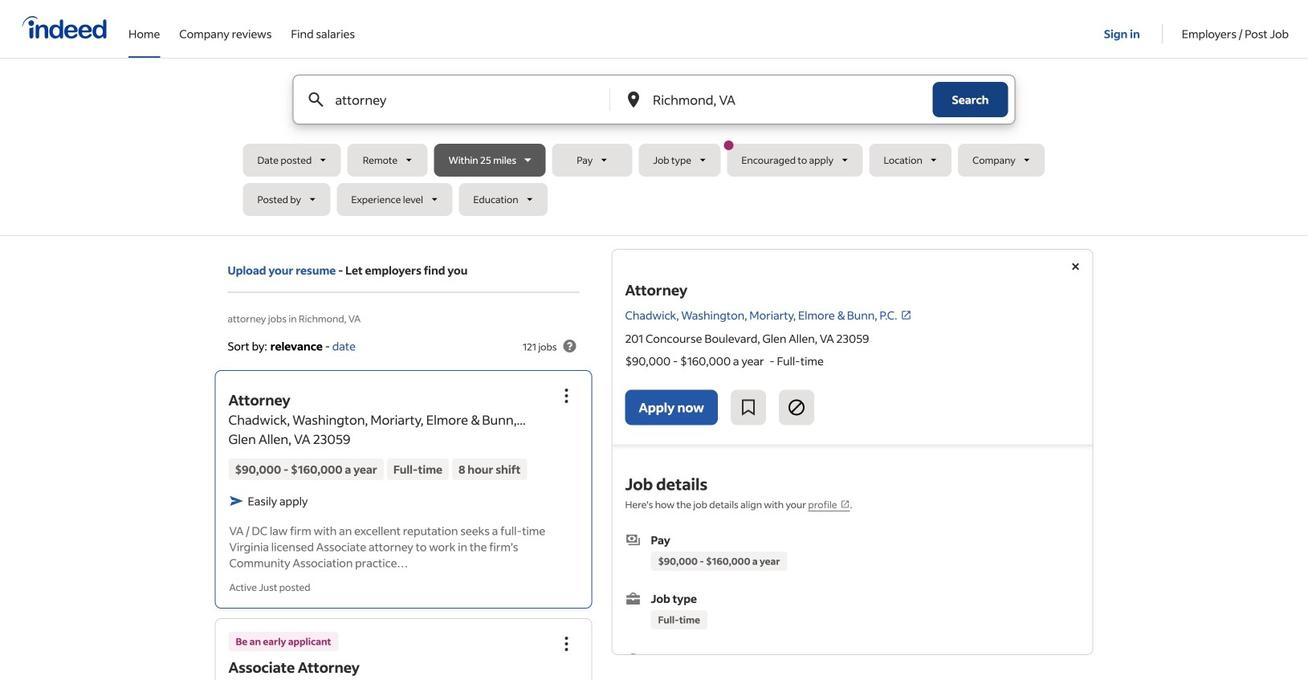 Task type: vqa. For each thing, say whether or not it's contained in the screenshot.
edit location TEXT FIELD at the top of the page
yes



Task type: describe. For each thing, give the bounding box(es) containing it.
Edit location text field
[[650, 75, 901, 124]]

search: Job title, keywords, or company text field
[[332, 75, 583, 124]]

chadwick, washington, moriarty, elmore & bunn, p.c. (opens in a new tab) image
[[901, 310, 912, 321]]

not interested image
[[787, 398, 806, 417]]

help icon image
[[560, 337, 579, 356]]

job preferences (opens in a new window) image
[[841, 499, 850, 509]]



Task type: locate. For each thing, give the bounding box(es) containing it.
None search field
[[243, 75, 1065, 222]]

save this job image
[[739, 398, 758, 417]]

job actions for associate attorney is collapsed image
[[557, 635, 576, 654]]

close job details image
[[1066, 257, 1086, 276]]

job actions for attorney is collapsed image
[[557, 386, 576, 405]]



